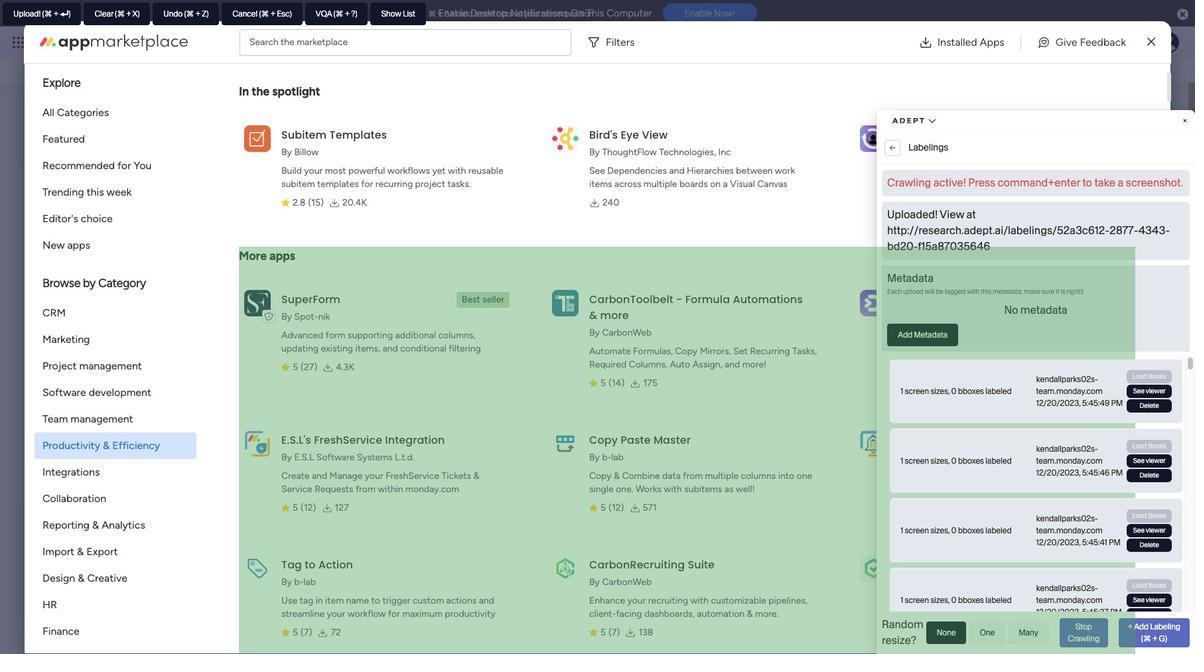 Task type: vqa. For each thing, say whether or not it's contained in the screenshot.
management in Quick search results list box
yes



Task type: describe. For each thing, give the bounding box(es) containing it.
carbontoolbelt - formula automations & more by carbonweb
[[589, 292, 803, 338]]

by inside carbonrecruiting suite by carbonweb
[[589, 577, 600, 588]]

apps for more apps
[[269, 249, 295, 263]]

app logo image for tag to action
[[244, 555, 271, 582]]

-
[[676, 292, 683, 307]]

workspace inside quick search results list box
[[186, 267, 230, 278]]

auto inside power up your boards with auto assign! unleash enhanced assignee automations for more productivity.
[[1010, 165, 1031, 177]]

apps
[[980, 36, 1005, 48]]

by inside bird's eye view by thoughtflow technologies, inc
[[589, 147, 600, 158]]

featured
[[42, 133, 85, 145]]

copy & combine data from multiple columns into one single one. works with subitems as well!
[[589, 471, 812, 495]]

recurring
[[750, 346, 790, 357]]

tasks.
[[448, 179, 471, 190]]

& for copy & combine data from multiple columns into one single one. works with subitems as well!
[[614, 471, 620, 482]]

the for marketplace
[[281, 36, 294, 47]]

enhance your recruiting with customizable pipelines, client-facing dashboards, automation & more.
[[589, 595, 808, 620]]

1 image
[[1001, 27, 1013, 42]]

app logo image for subitem templates
[[244, 125, 271, 152]]

automation
[[697, 609, 745, 620]]

recently
[[61, 111, 110, 125]]

export
[[86, 545, 118, 558]]

efficiency
[[112, 439, 160, 452]]

best
[[462, 294, 480, 305]]

management inside track and manage daily tasks as a team with carbonto-do. a free automated task management system.
[[1062, 609, 1116, 620]]

as inside track and manage daily tasks as a team with carbonto-do. a free automated task management system.
[[1020, 595, 1029, 607]]

new apps
[[42, 239, 90, 252]]

use
[[281, 595, 297, 607]]

main inside quick search results list box
[[163, 267, 183, 278]]

workflows
[[387, 165, 430, 177]]

management for work management > main workspace
[[98, 267, 153, 278]]

(27)
[[301, 362, 317, 373]]

carbonweb inside carbonrecruiting suite by carbonweb
[[602, 577, 652, 588]]

custom
[[413, 595, 444, 607]]

categories
[[57, 106, 109, 119]]

marketing for marketing
[[42, 333, 90, 346]]

team
[[1038, 595, 1059, 607]]

across
[[615, 179, 641, 190]]

as inside copy & combine data from multiple columns into one single one. works with subitems as well!
[[724, 484, 734, 495]]

installed
[[937, 36, 977, 48]]

recommended
[[42, 159, 115, 172]]

dapulse close image
[[1177, 8, 1189, 21]]

multiple inside copy & combine data from multiple columns into one single one. works with subitems as well!
[[705, 471, 739, 482]]

1 vertical spatial workspace
[[134, 541, 192, 555]]

give for give feedback
[[989, 53, 1009, 65]]

in inside boost your workflow in minutes with ready-made templates
[[1071, 208, 1080, 221]]

manage
[[330, 471, 363, 482]]

by
[[83, 276, 96, 291]]

by inside dashboards by carbonweb
[[897, 311, 908, 323]]

for inside build your most powerful workflows yet with reusable subitem templates for recurring project tasks.
[[361, 179, 373, 190]]

templates inside explore templates button
[[1058, 253, 1105, 266]]

5 (12) for e.s.l's
[[293, 502, 316, 514]]

new
[[42, 239, 65, 252]]

monday.com—and
[[1034, 471, 1113, 482]]

auto inside auto assign by mikada
[[897, 127, 923, 143]]

by inside auto assign by mikada
[[897, 147, 908, 158]]

project management
[[42, 360, 142, 372]]

b- for tag
[[294, 577, 304, 588]]

see for see plans
[[232, 36, 248, 48]]

dashboards
[[897, 292, 963, 307]]

& inside carbontoolbelt - formula automations & more by carbonweb
[[589, 308, 597, 323]]

between
[[736, 165, 773, 177]]

by inside carbontoolbelt - formula automations & more by carbonweb
[[589, 327, 600, 338]]

by inside mandatory fields by e.s.l software systems l.t.d.
[[897, 452, 908, 463]]

carbonto-
[[897, 609, 944, 620]]

app logo image for carbonrecruiting suite
[[552, 555, 579, 582]]

with inside enhance your recruiting with customizable pipelines, client-facing dashboards, automation & more.
[[691, 595, 709, 607]]

inbox
[[196, 59, 223, 72]]

integration
[[385, 433, 445, 448]]

learn & get inspired
[[963, 297, 1058, 309]]

(7) for by
[[609, 627, 620, 638]]

your down apps marketplace image
[[100, 59, 122, 72]]

enable for enable now!
[[685, 8, 712, 19]]

marketing plan link
[[273, 137, 480, 286]]

invite for invite your teammates and start collaborating
[[143, 429, 170, 442]]

editor's
[[42, 212, 78, 225]]

fields
[[999, 471, 1022, 482]]

the for spotlight
[[252, 84, 269, 99]]

never
[[897, 484, 920, 495]]

automate formulas, copy mirrors, set recurring tasks, required columns, auto assign, and more!
[[589, 346, 817, 370]]

tag to action by b-lab
[[281, 557, 353, 588]]

mandatory
[[952, 471, 997, 482]]

& inside create and manage your freshservice tickets & service requests from within monday.com
[[474, 471, 480, 482]]

again!
[[984, 484, 1009, 495]]

thoughtflow
[[602, 147, 657, 158]]

1 vertical spatial main
[[106, 541, 131, 555]]

your inside create and manage your freshservice tickets & service requests from within monday.com
[[365, 471, 383, 482]]

see plans
[[232, 36, 272, 48]]

boost your workflow in minutes with ready-made templates
[[971, 208, 1144, 237]]

trending this week
[[42, 186, 132, 198]]

superform
[[281, 292, 340, 307]]

yet
[[432, 165, 446, 177]]

0 vertical spatial workspaces
[[245, 59, 302, 72]]

crm
[[42, 307, 66, 319]]

your left teammates
[[172, 429, 194, 442]]

and inside help center learn and get support
[[1041, 414, 1056, 425]]

subitems
[[684, 484, 722, 495]]

item
[[325, 595, 344, 607]]

suite inside carbonrecruiting suite by carbonweb
[[688, 557, 715, 573]]

create inside trigger unlimited audible notifications and create dashboard carousels.
[[1074, 330, 1101, 341]]

client-
[[589, 609, 616, 620]]

subitem
[[281, 127, 327, 143]]

works
[[1117, 350, 1141, 361]]

give feedback
[[1056, 36, 1126, 48]]

to inside use tag in item name to trigger custom actions and streamline your workflow for maximum productivity
[[371, 595, 380, 607]]

mandatory
[[897, 433, 957, 448]]

recent
[[124, 59, 156, 72]]

finance
[[42, 625, 80, 638]]

learn for learn & get inspired
[[963, 297, 989, 309]]

give for give feedback
[[1056, 36, 1077, 48]]

a inside see dependencies and hierarchies between work items across multiple boards on a visual canvas
[[723, 179, 728, 190]]

hr
[[42, 599, 57, 611]]

help center element
[[963, 385, 1162, 438]]

kendall parks image
[[1158, 32, 1179, 53]]

use tag in item name to trigger custom actions and streamline your workflow for maximum productivity
[[281, 595, 496, 620]]

data inside copy & combine data from multiple columns into one single one. works with subitems as well!
[[662, 471, 681, 482]]

getting started element
[[963, 322, 1162, 375]]

by left spot-
[[281, 311, 292, 323]]

create inside easily create mandatory fields in monday.com—and never miss vital data again!
[[923, 471, 950, 482]]

in inside easily create mandatory fields in monday.com—and never miss vital data again!
[[1024, 471, 1031, 482]]

most
[[325, 165, 346, 177]]

and inside advanced form supporting additional columns, updating existing items, and conditional filtering
[[383, 343, 398, 354]]

e.s.l inside mandatory fields by e.s.l software systems l.t.d.
[[910, 452, 930, 463]]

management up quickly access your recent boards, inbox and workspaces
[[134, 35, 206, 50]]

this
[[586, 7, 604, 19]]

0 vertical spatial search
[[250, 36, 278, 47]]

task
[[1042, 609, 1059, 620]]

more inside power up your boards with auto assign! unleash enhanced assignee automations for more productivity.
[[1048, 179, 1069, 190]]

l.t.d. inside mandatory fields by e.s.l software systems l.t.d.
[[1011, 452, 1030, 463]]

tickets
[[442, 471, 471, 482]]

lottie animation element
[[587, 34, 960, 84]]

recommended for you
[[42, 159, 152, 172]]

your inside boost your workflow in minutes with ready-made templates
[[1001, 208, 1022, 221]]

well!
[[736, 484, 755, 495]]

help for help center learn and get support
[[1015, 399, 1035, 410]]

(7) for action
[[301, 627, 312, 638]]

support
[[1075, 414, 1107, 425]]

& for reporting & analytics
[[92, 519, 99, 532]]

from inside create and manage your freshservice tickets & service requests from within monday.com
[[356, 484, 376, 495]]

formula
[[685, 292, 730, 307]]

marketing for marketing plan
[[298, 245, 348, 257]]

and inside use tag in item name to trigger custom actions and streamline your workflow for maximum productivity
[[479, 595, 494, 607]]

dependencies
[[607, 165, 667, 177]]

do.
[[944, 609, 960, 620]]

(12) for copy
[[609, 502, 624, 514]]

data inside easily create mandatory fields in monday.com—and never miss vital data again!
[[963, 484, 982, 495]]

explore for explore
[[42, 76, 81, 90]]

templates inside build your most powerful workflows yet with reusable subitem templates for recurring project tasks.
[[317, 179, 359, 190]]

build your most powerful workflows yet with reusable subitem templates for recurring project tasks.
[[281, 165, 503, 190]]

workflow inside boost your workflow in minutes with ready-made templates
[[1025, 208, 1069, 221]]

from inside copy & combine data from multiple columns into one single one. works with subitems as well!
[[683, 471, 703, 482]]

one
[[797, 471, 812, 482]]

quick search results list box
[[42, 126, 931, 302]]

computer
[[607, 7, 652, 19]]

advanced form supporting additional columns, updating existing items, and conditional filtering
[[281, 330, 481, 354]]

automations
[[733, 292, 803, 307]]

unleash
[[1066, 165, 1099, 177]]

trigger
[[897, 330, 926, 341]]

close recently visited image
[[42, 110, 58, 126]]

app logo image for copy paste master
[[552, 431, 579, 457]]

72
[[331, 627, 341, 638]]

& inside enhance your recruiting with customizable pipelines, client-facing dashboards, automation & more.
[[747, 609, 753, 620]]

see for see dependencies and hierarchies between work items across multiple boards on a visual canvas
[[589, 165, 605, 177]]

explore templates button
[[971, 247, 1154, 273]]

columns,
[[629, 359, 668, 370]]

e.s.l inside e.s.l's freshservice integration by e.s.l software systems l.t.d.
[[294, 452, 314, 463]]

your inside enhance your recruiting with customizable pipelines, client-facing dashboards, automation & more.
[[627, 595, 646, 607]]

1 horizontal spatial work
[[107, 35, 131, 50]]

to inside tag to action by b-lab
[[305, 557, 316, 573]]

track and manage daily tasks as a team with carbonto-do. a free automated task management system.
[[897, 595, 1116, 633]]

2 suite from the left
[[974, 557, 1001, 573]]

you
[[134, 159, 152, 172]]

freshservice inside e.s.l's freshservice integration by e.s.l software systems l.t.d.
[[314, 433, 382, 448]]

single
[[589, 484, 614, 495]]

see dependencies and hierarchies between work items across multiple boards on a visual canvas
[[589, 165, 795, 190]]

and right inbox at the top of page
[[225, 59, 243, 72]]

b- for copy
[[602, 452, 611, 463]]

with inside power up your boards with auto assign! unleash enhanced assignee automations for more productivity.
[[990, 165, 1008, 177]]



Task type: locate. For each thing, give the bounding box(es) containing it.
apps right "more"
[[269, 249, 295, 263]]

boards inside power up your boards with auto assign! unleash enhanced assignee automations for more productivity.
[[959, 165, 988, 177]]

enable desktop notifications on this computer
[[438, 7, 652, 19]]

subitem
[[281, 179, 315, 190]]

integrations
[[42, 466, 100, 478]]

learn inside getting started element
[[1015, 350, 1038, 361]]

manage
[[939, 595, 972, 607]]

by inside tag to action by b-lab
[[281, 577, 292, 588]]

management for team management
[[71, 413, 133, 425]]

notifications
[[1002, 330, 1054, 341]]

trending
[[42, 186, 84, 198]]

0 horizontal spatial create
[[923, 471, 950, 482]]

marketing inside quick search results list box
[[298, 245, 348, 257]]

for down powerful
[[361, 179, 373, 190]]

monday.com down tickets
[[406, 484, 459, 495]]

with
[[448, 165, 466, 177], [990, 165, 1008, 177], [1123, 208, 1144, 221], [664, 484, 682, 495], [691, 595, 709, 607], [1062, 595, 1080, 607]]

with inside track and manage daily tasks as a team with carbonto-do. a free automated task management system.
[[1062, 595, 1080, 607]]

2 5 (7) from the left
[[601, 627, 620, 638]]

freshservice up manage in the left bottom of the page
[[314, 433, 382, 448]]

0 vertical spatial multiple
[[644, 179, 677, 190]]

in the spotlight
[[239, 84, 320, 99]]

b-
[[602, 452, 611, 463], [294, 577, 304, 588]]

app logo image for carbonto-do suite
[[860, 555, 887, 582]]

e.s.l down e.s.l's in the left of the page
[[294, 452, 314, 463]]

copy for master
[[589, 433, 618, 448]]

1 horizontal spatial systems
[[973, 452, 1008, 463]]

5 for copy paste master
[[601, 502, 606, 514]]

a
[[962, 609, 968, 620]]

1 vertical spatial workspaces
[[81, 501, 147, 515]]

1 horizontal spatial get
[[1058, 414, 1072, 425]]

give
[[1056, 36, 1077, 48], [989, 53, 1009, 65]]

& up automate
[[589, 308, 597, 323]]

the
[[281, 36, 294, 47], [252, 84, 269, 99]]

suite up enhance your recruiting with customizable pipelines, client-facing dashboards, automation & more.
[[688, 557, 715, 573]]

roy
[[108, 363, 125, 375]]

filtering
[[449, 343, 481, 354]]

work inside quick search results list box
[[76, 267, 96, 278]]

by inside copy paste master by b-lab
[[589, 452, 600, 463]]

give up v2 bolt switch icon
[[1056, 36, 1077, 48]]

management for project management
[[79, 360, 142, 372]]

management left >
[[98, 267, 153, 278]]

with up the automation
[[691, 595, 709, 607]]

5 for carbontoolbelt - formula automations & more
[[601, 378, 606, 389]]

0 horizontal spatial auto
[[670, 359, 690, 370]]

1 vertical spatial help
[[1094, 621, 1118, 634]]

data right combine
[[662, 471, 681, 482]]

inbox image
[[991, 36, 1005, 49]]

2 5 (12) from the left
[[601, 502, 624, 514]]

(7) down client-
[[609, 627, 620, 638]]

learn inside help center learn and get support
[[1015, 414, 1038, 425]]

freshservice up within at left bottom
[[386, 471, 439, 482]]

2 l.t.d. from the left
[[1011, 452, 1030, 463]]

app logo image for carbontoolbelt - formula automations & more
[[552, 290, 579, 316]]

1 l.t.d. from the left
[[395, 452, 414, 463]]

1 horizontal spatial (12)
[[609, 502, 624, 514]]

& down my workspaces
[[92, 519, 99, 532]]

get inside help center learn and get support
[[1058, 414, 1072, 425]]

copy up single
[[589, 471, 612, 482]]

0 horizontal spatial l.t.d.
[[395, 452, 414, 463]]

items,
[[355, 343, 380, 354]]

the right the in
[[252, 84, 269, 99]]

0 horizontal spatial e.s.l
[[294, 452, 314, 463]]

0 horizontal spatial main
[[106, 541, 131, 555]]

boards down hierarchies
[[679, 179, 708, 190]]

workflow up made
[[1025, 208, 1069, 221]]

copy inside copy paste master by b-lab
[[589, 433, 618, 448]]

for down assign!
[[1033, 179, 1045, 190]]

workflow
[[1025, 208, 1069, 221], [348, 609, 386, 620]]

1 vertical spatial marketing
[[42, 333, 90, 346]]

0 horizontal spatial work
[[76, 267, 96, 278]]

lab for to
[[304, 577, 316, 588]]

1 vertical spatial as
[[1020, 595, 1029, 607]]

create up miss
[[923, 471, 950, 482]]

& up audible
[[992, 297, 999, 309]]

and inside see dependencies and hierarchies between work items across multiple boards on a visual canvas
[[669, 165, 685, 177]]

0 vertical spatial to
[[305, 557, 316, 573]]

invite members image
[[1021, 36, 1034, 49]]

0 horizontal spatial multiple
[[644, 179, 677, 190]]

1 horizontal spatial 5 (12)
[[601, 502, 624, 514]]

help image
[[1112, 36, 1125, 49]]

and down center at the right bottom of the page
[[1041, 414, 1056, 425]]

5 for e.s.l's freshservice integration
[[293, 502, 298, 514]]

assignee
[[940, 179, 977, 190]]

1 vertical spatial search
[[1118, 52, 1151, 65]]

b- inside copy paste master by b-lab
[[602, 452, 611, 463]]

2.8 (15)
[[293, 197, 324, 208]]

give feedback
[[989, 53, 1053, 65]]

tag
[[281, 557, 302, 573]]

5 (12) for copy
[[601, 502, 624, 514]]

0 vertical spatial help
[[1015, 399, 1035, 410]]

1 horizontal spatial data
[[963, 484, 982, 495]]

works
[[636, 484, 662, 495]]

5 (14)
[[601, 378, 625, 389]]

0 horizontal spatial (12)
[[301, 502, 316, 514]]

1 horizontal spatial apps
[[269, 249, 295, 263]]

with right the minutes
[[1123, 208, 1144, 221]]

enable left now!
[[685, 8, 712, 19]]

with inside copy & combine data from multiple columns into one single one. works with subitems as well!
[[664, 484, 682, 495]]

carbonweb inside dashboards by carbonweb
[[910, 311, 960, 323]]

b- inside tag to action by b-lab
[[294, 577, 304, 588]]

0 vertical spatial give
[[1056, 36, 1077, 48]]

0 vertical spatial work
[[107, 35, 131, 50]]

required
[[589, 359, 627, 370]]

reusable
[[468, 165, 503, 177]]

power
[[897, 165, 923, 177]]

systems inside e.s.l's freshservice integration by e.s.l software systems l.t.d.
[[357, 452, 393, 463]]

in inside use tag in item name to trigger custom actions and streamline your workflow for maximum productivity
[[316, 595, 323, 607]]

0 horizontal spatial workspaces
[[81, 501, 147, 515]]

boards inside see dependencies and hierarchies between work items across multiple boards on a visual canvas
[[679, 179, 708, 190]]

1 horizontal spatial help
[[1094, 621, 1118, 634]]

templates image image
[[975, 105, 1150, 196]]

5 down service
[[293, 502, 298, 514]]

lab for paste
[[611, 452, 624, 463]]

your inside build your most powerful workflows yet with reusable subitem templates for recurring project tasks.
[[304, 165, 323, 177]]

apps right new at the left top of page
[[67, 239, 90, 252]]

0 vertical spatial from
[[683, 471, 703, 482]]

3 (7) from the left
[[916, 627, 928, 638]]

0 horizontal spatial the
[[252, 84, 269, 99]]

advanced
[[281, 330, 323, 341]]

2 e.s.l from the left
[[910, 452, 930, 463]]

with inside boost your workflow in minutes with ready-made templates
[[1123, 208, 1144, 221]]

l.t.d. up fields
[[1011, 452, 1030, 463]]

more down assign!
[[1048, 179, 1069, 190]]

2 horizontal spatial software
[[932, 452, 970, 463]]

create
[[1074, 330, 1101, 341], [923, 471, 950, 482]]

explore inside button
[[1020, 253, 1055, 266]]

import & export
[[42, 545, 118, 558]]

0 vertical spatial lab
[[611, 452, 624, 463]]

1 horizontal spatial (7)
[[609, 627, 620, 638]]

nov
[[874, 371, 892, 383]]

component image
[[59, 265, 71, 277]]

auto left assign,
[[670, 359, 690, 370]]

in right fields
[[1024, 471, 1031, 482]]

visited
[[113, 111, 150, 125]]

work inside see dependencies and hierarchies between work items across multiple boards on a visual canvas
[[775, 165, 795, 177]]

2 vertical spatial auto
[[670, 359, 690, 370]]

apps for new apps
[[67, 239, 90, 252]]

help inside help center learn and get support
[[1015, 399, 1035, 410]]

and down set on the bottom
[[725, 359, 740, 370]]

for inside power up your boards with auto assign! unleash enhanced assignee automations for more productivity.
[[1033, 179, 1045, 190]]

1 horizontal spatial e.s.l
[[910, 452, 930, 463]]

templates down boost your workflow in minutes with ready-made templates at the right of page
[[1058, 253, 1105, 266]]

5 left (27)
[[293, 362, 298, 373]]

carbonweb down carbonrecruiting
[[602, 577, 652, 588]]

and down technologies,
[[669, 165, 685, 177]]

app logo image
[[244, 125, 271, 152], [552, 125, 579, 152], [860, 125, 887, 152], [552, 290, 579, 316], [244, 290, 271, 316], [860, 290, 887, 316], [244, 431, 271, 457], [552, 431, 579, 457], [860, 431, 887, 457], [244, 555, 271, 582], [552, 555, 579, 582], [860, 555, 887, 582]]

2 (7) from the left
[[609, 627, 620, 638]]

marketing right public board image
[[298, 245, 348, 257]]

workspaces down the plans
[[245, 59, 302, 72]]

1 horizontal spatial marketing
[[298, 245, 348, 257]]

2 systems from the left
[[973, 452, 1008, 463]]

1 horizontal spatial as
[[1020, 595, 1029, 607]]

reporting
[[42, 519, 90, 532]]

the right the plans
[[281, 36, 294, 47]]

1 horizontal spatial give
[[1056, 36, 1077, 48]]

0 vertical spatial copy
[[675, 346, 698, 357]]

suite right do
[[974, 557, 1001, 573]]

management up productivity & efficiency
[[71, 413, 133, 425]]

a right on
[[723, 179, 728, 190]]

copy left paste
[[589, 433, 618, 448]]

add to favorites image
[[454, 245, 468, 258]]

help
[[1015, 399, 1035, 410], [1094, 621, 1118, 634]]

my
[[61, 501, 78, 515]]

app logo image for bird's eye view
[[552, 125, 579, 152]]

app logo image for e.s.l's freshservice integration
[[244, 431, 271, 457]]

management up development
[[79, 360, 142, 372]]

1 horizontal spatial enable
[[685, 8, 712, 19]]

and right the items,
[[383, 343, 398, 354]]

feedback
[[1012, 53, 1053, 65]]

0 horizontal spatial as
[[724, 484, 734, 495]]

system.
[[897, 622, 929, 633]]

collaboration
[[42, 492, 106, 505]]

auto up mikada
[[897, 127, 923, 143]]

copy inside copy & combine data from multiple columns into one single one. works with subitems as well!
[[589, 471, 612, 482]]

by inside e.s.l's freshservice integration by e.s.l software systems l.t.d.
[[281, 452, 292, 463]]

by up automate
[[589, 327, 600, 338]]

5 left (14) at the right of the page
[[601, 378, 606, 389]]

e.s.l down mandatory on the bottom of page
[[910, 452, 930, 463]]

(12)
[[301, 502, 316, 514], [609, 502, 624, 514]]

your up within at left bottom
[[365, 471, 383, 482]]

nik
[[318, 311, 330, 323]]

138
[[639, 627, 653, 638]]

additional
[[395, 330, 436, 341]]

v2 user feedback image
[[974, 51, 984, 66]]

& for design & creative
[[78, 572, 85, 585]]

how
[[1041, 350, 1058, 361]]

explore for explore templates
[[1020, 253, 1055, 266]]

3 5 (7) from the left
[[908, 627, 928, 638]]

items
[[589, 179, 612, 190]]

1 horizontal spatial from
[[683, 471, 703, 482]]

(12) for e.s.l's
[[301, 502, 316, 514]]

app logo image for auto assign
[[860, 125, 887, 152]]

2 (12) from the left
[[609, 502, 624, 514]]

0 vertical spatial more
[[1048, 179, 1069, 190]]

with up automations
[[990, 165, 1008, 177]]

0 vertical spatial as
[[724, 484, 734, 495]]

from down manage in the left bottom of the page
[[356, 484, 376, 495]]

1 horizontal spatial boards
[[959, 165, 988, 177]]

0 horizontal spatial more
[[600, 308, 629, 323]]

and up learn how monday.com works
[[1056, 330, 1072, 341]]

multiple inside see dependencies and hierarchies between work items across multiple boards on a visual canvas
[[644, 179, 677, 190]]

& for productivity & efficiency
[[103, 439, 110, 452]]

1 horizontal spatial main
[[163, 267, 183, 278]]

and inside trigger unlimited audible notifications and create dashboard carousels.
[[1056, 330, 1072, 341]]

carbonweb inside carbontoolbelt - formula automations & more by carbonweb
[[602, 327, 652, 338]]

lab down paste
[[611, 452, 624, 463]]

and up productivity
[[479, 595, 494, 607]]

5 for carbonrecruiting suite
[[601, 627, 606, 638]]

0 horizontal spatial suite
[[688, 557, 715, 573]]

0 horizontal spatial from
[[356, 484, 376, 495]]

1 5 (7) from the left
[[293, 627, 312, 638]]

copy paste master by b-lab
[[589, 433, 691, 463]]

copy for combine
[[589, 471, 612, 482]]

monday.com inside create and manage your freshservice tickets & service requests from within monday.com
[[406, 484, 459, 495]]

from up subitems
[[683, 471, 703, 482]]

>
[[155, 267, 161, 278]]

invite for invite
[[871, 430, 894, 441]]

more down carbontoolbelt
[[600, 308, 629, 323]]

0 horizontal spatial enable
[[438, 7, 468, 19]]

5 down 'streamline' in the bottom of the page
[[293, 627, 298, 638]]

& for learn & get inspired
[[992, 297, 999, 309]]

set
[[733, 346, 748, 357]]

public board image
[[279, 244, 294, 259]]

search down help image
[[1118, 52, 1151, 65]]

5 for tag to action
[[293, 627, 298, 638]]

0 horizontal spatial see
[[232, 36, 248, 48]]

your
[[100, 59, 122, 72], [304, 165, 323, 177], [938, 165, 957, 177], [1001, 208, 1022, 221], [172, 429, 194, 442], [365, 471, 383, 482], [627, 595, 646, 607], [327, 609, 345, 620]]

ready-
[[971, 224, 1002, 237]]

systems inside mandatory fields by e.s.l software systems l.t.d.
[[973, 452, 1008, 463]]

1 vertical spatial monday.com
[[406, 484, 459, 495]]

multiple
[[644, 179, 677, 190], [705, 471, 739, 482]]

streamline
[[281, 609, 325, 620]]

1 horizontal spatial more
[[1048, 179, 1069, 190]]

1 vertical spatial freshservice
[[386, 471, 439, 482]]

design & creative
[[42, 572, 127, 585]]

invite your teammates and start collaborating
[[143, 429, 360, 442]]

carbonweb down dashboards
[[910, 311, 960, 323]]

2 vertical spatial carbonweb
[[602, 577, 652, 588]]

& right design
[[78, 572, 85, 585]]

2 vertical spatial copy
[[589, 471, 612, 482]]

with inside build your most powerful workflows yet with reusable subitem templates for recurring project tasks.
[[448, 165, 466, 177]]

work up recent
[[107, 35, 131, 50]]

carbonrecruiting
[[589, 557, 685, 573]]

enable for enable desktop notifications on this computer
[[438, 7, 468, 19]]

1 vertical spatial the
[[252, 84, 269, 99]]

master
[[654, 433, 691, 448]]

freshservice inside create and manage your freshservice tickets & service requests from within monday.com
[[386, 471, 439, 482]]

miss
[[923, 484, 941, 495]]

your down billow
[[304, 165, 323, 177]]

main right >
[[163, 267, 183, 278]]

1 5 (12) from the left
[[293, 502, 316, 514]]

give down inbox image
[[989, 53, 1009, 65]]

get down center at the right bottom of the page
[[1058, 414, 1072, 425]]

see up items at top
[[589, 165, 605, 177]]

by inside "subitem templates by billow"
[[281, 147, 292, 158]]

apps marketplace image
[[40, 34, 188, 50]]

1 horizontal spatial the
[[281, 36, 294, 47]]

search everything image
[[1082, 36, 1096, 49]]

start
[[273, 429, 295, 442]]

2 vertical spatial work
[[76, 267, 96, 278]]

freshservice
[[314, 433, 382, 448], [386, 471, 439, 482]]

help inside button
[[1094, 621, 1118, 634]]

5 (7) for by
[[601, 627, 620, 638]]

1 vertical spatial from
[[356, 484, 376, 495]]

dashboards by carbonweb
[[897, 292, 963, 323]]

0 vertical spatial see
[[232, 36, 248, 48]]

2 horizontal spatial in
[[1071, 208, 1080, 221]]

1 vertical spatial a
[[1031, 595, 1036, 607]]

with right the works
[[664, 484, 682, 495]]

0 horizontal spatial software
[[42, 386, 86, 399]]

0 vertical spatial main
[[163, 267, 183, 278]]

see inside see dependencies and hierarchies between work items across multiple boards on a visual canvas
[[589, 165, 605, 177]]

automations
[[979, 179, 1031, 190]]

private board image
[[59, 244, 74, 259]]

lab inside copy paste master by b-lab
[[611, 452, 624, 463]]

enable left desktop at the top left of page
[[438, 7, 468, 19]]

1 horizontal spatial in
[[1024, 471, 1031, 482]]

dapulse x slim image
[[1147, 34, 1155, 50]]

0 vertical spatial explore
[[42, 76, 81, 90]]

1 vertical spatial give
[[989, 53, 1009, 65]]

existing
[[321, 343, 353, 354]]

templates inside boost your workflow in minutes with ready-made templates
[[1031, 224, 1079, 237]]

management inside quick search results list box
[[98, 267, 153, 278]]

l.t.d. down integration
[[395, 452, 414, 463]]

for left the you
[[117, 159, 131, 172]]

data down mandatory
[[963, 484, 982, 495]]

5 (7) for action
[[293, 627, 312, 638]]

for inside use tag in item name to trigger custom actions and streamline your workflow for maximum productivity
[[388, 609, 400, 620]]

0 vertical spatial auto
[[897, 127, 923, 143]]

give feedback button
[[1026, 29, 1137, 55]]

1 horizontal spatial software
[[316, 452, 355, 463]]

as up automated
[[1020, 595, 1029, 607]]

one.
[[616, 484, 633, 495]]

roy mann image
[[74, 364, 100, 390]]

apps image
[[1050, 36, 1063, 49]]

enhanced
[[897, 179, 938, 190]]

5 (7)
[[293, 627, 312, 638], [601, 627, 620, 638], [908, 627, 928, 638]]

your down item
[[327, 609, 345, 620]]

search inside button
[[1118, 52, 1151, 65]]

filters
[[606, 36, 635, 48]]

2 vertical spatial in
[[316, 595, 323, 607]]

0 vertical spatial create
[[1074, 330, 1101, 341]]

0 horizontal spatial give
[[989, 53, 1009, 65]]

easily create mandatory fields in monday.com—and never miss vital data again!
[[897, 471, 1113, 495]]

and inside the automate formulas, copy mirrors, set recurring tasks, required columns, auto assign, and more!
[[725, 359, 740, 370]]

creative
[[87, 572, 127, 585]]

0 horizontal spatial data
[[662, 471, 681, 482]]

0 horizontal spatial boards
[[679, 179, 708, 190]]

5 down client-
[[601, 627, 606, 638]]

workspace
[[186, 267, 230, 278], [134, 541, 192, 555]]

technologies,
[[659, 147, 716, 158]]

1 (7) from the left
[[301, 627, 312, 638]]

0 vertical spatial b-
[[602, 452, 611, 463]]

systems up create and manage your freshservice tickets & service requests from within monday.com
[[357, 452, 393, 463]]

workspace image
[[64, 540, 96, 572]]

7
[[894, 371, 900, 383]]

1 e.s.l from the left
[[294, 452, 314, 463]]

your inside power up your boards with auto assign! unleash enhanced assignee automations for more productivity.
[[938, 165, 957, 177]]

auto inside the automate formulas, copy mirrors, set recurring tasks, required columns, auto assign, and more!
[[670, 359, 690, 370]]

invite down development
[[143, 429, 170, 442]]

close my workspaces image
[[42, 500, 58, 516]]

1 suite from the left
[[688, 557, 715, 573]]

by up single
[[589, 452, 600, 463]]

explore down quickly
[[42, 76, 81, 90]]

in left the minutes
[[1071, 208, 1080, 221]]

(7)
[[301, 627, 312, 638], [609, 627, 620, 638], [916, 627, 928, 638]]

0 horizontal spatial get
[[1001, 297, 1018, 309]]

systems down fields
[[973, 452, 1008, 463]]

mandatory fields by e.s.l software systems l.t.d.
[[897, 433, 1030, 463]]

& left export
[[77, 545, 84, 558]]

lab inside tag to action by b-lab
[[304, 577, 316, 588]]

1 horizontal spatial search
[[1118, 52, 1151, 65]]

0 horizontal spatial marketing
[[42, 333, 90, 346]]

by up power
[[897, 147, 908, 158]]

0 vertical spatial freshservice
[[314, 433, 382, 448]]

enable inside button
[[685, 8, 712, 19]]

1 vertical spatial see
[[589, 165, 605, 177]]

software down fields
[[932, 452, 970, 463]]

a inside track and manage daily tasks as a team with carbonto-do. a free automated task management system.
[[1031, 595, 1036, 607]]

easily
[[897, 471, 921, 482]]

do
[[957, 557, 972, 573]]

workflow inside use tag in item name to trigger custom actions and streamline your workflow for maximum productivity
[[348, 609, 386, 620]]

access
[[65, 59, 98, 72]]

0 horizontal spatial to
[[305, 557, 316, 573]]

v2 bolt switch image
[[1077, 51, 1085, 66]]

0 horizontal spatial freshservice
[[314, 433, 382, 448]]

workspaces up analytics
[[81, 501, 147, 515]]

1 vertical spatial auto
[[1010, 165, 1031, 177]]

by down bird's
[[589, 147, 600, 158]]

monday.com inside getting started element
[[1061, 350, 1114, 361]]

notifications image
[[962, 36, 976, 49]]

1 horizontal spatial workspaces
[[245, 59, 302, 72]]

0 horizontal spatial 5 (7)
[[293, 627, 312, 638]]

1 horizontal spatial 5 (7)
[[601, 627, 620, 638]]

0 vertical spatial workspace
[[186, 267, 230, 278]]

to right tag
[[305, 557, 316, 573]]

and inside create and manage your freshservice tickets & service requests from within monday.com
[[312, 471, 327, 482]]

in right "tag" in the left of the page
[[316, 595, 323, 607]]

1 horizontal spatial create
[[1074, 330, 1101, 341]]

175
[[643, 378, 657, 389]]

and up 'carbonto-' at the right of page
[[922, 595, 937, 607]]

1 vertical spatial get
[[1058, 414, 1072, 425]]

see inside 'button'
[[232, 36, 248, 48]]

tag
[[300, 595, 313, 607]]

with right "team"
[[1062, 595, 1080, 607]]

invite left mandatory on the bottom of page
[[871, 430, 894, 441]]

and left start
[[253, 429, 270, 442]]

l.t.d. inside e.s.l's freshservice integration by e.s.l software systems l.t.d.
[[395, 452, 414, 463]]

hierarchies
[[687, 165, 734, 177]]

0 vertical spatial learn
[[963, 297, 989, 309]]

1 vertical spatial more
[[600, 308, 629, 323]]

1 vertical spatial multiple
[[705, 471, 739, 482]]

help for help
[[1094, 621, 1118, 634]]

and up requests at left bottom
[[312, 471, 327, 482]]

select product image
[[12, 36, 25, 49]]

(7) down 'carbonto-' at the right of page
[[916, 627, 928, 638]]

app logo image for dashboards
[[860, 290, 887, 316]]

by up enhance
[[589, 577, 600, 588]]

copy inside the automate formulas, copy mirrors, set recurring tasks, required columns, auto assign, and more!
[[675, 346, 698, 357]]

search the marketplace
[[250, 36, 348, 47]]

and inside track and manage daily tasks as a team with carbonto-do. a free automated task management system.
[[922, 595, 937, 607]]

carbonweb up automate
[[602, 327, 652, 338]]

for down trigger
[[388, 609, 400, 620]]

1 horizontal spatial b-
[[602, 452, 611, 463]]

1 horizontal spatial multiple
[[705, 471, 739, 482]]

add to favorites image
[[234, 245, 247, 258]]

quickly
[[27, 59, 63, 72]]

management right task
[[1062, 609, 1116, 620]]

& left efficiency
[[103, 439, 110, 452]]

give inside give feedback button
[[1056, 36, 1077, 48]]

& inside copy & combine data from multiple columns into one single one. works with subitems as well!
[[614, 471, 620, 482]]

1 (12) from the left
[[301, 502, 316, 514]]

copy
[[675, 346, 698, 357], [589, 433, 618, 448], [589, 471, 612, 482]]

all categories
[[42, 106, 109, 119]]

l.t.d.
[[395, 452, 414, 463], [1011, 452, 1030, 463]]

marketing plan
[[298, 245, 371, 257]]

1 systems from the left
[[357, 452, 393, 463]]

app logo image for mandatory fields
[[860, 431, 887, 457]]

your inside use tag in item name to trigger custom actions and streamline your workflow for maximum productivity
[[327, 609, 345, 620]]

& for import & export
[[77, 545, 84, 558]]

0 vertical spatial in
[[1071, 208, 1080, 221]]

0 horizontal spatial 5 (12)
[[293, 502, 316, 514]]

5 for carbonto-do suite
[[908, 627, 914, 638]]

more inside carbontoolbelt - formula automations & more by carbonweb
[[600, 308, 629, 323]]

software inside e.s.l's freshservice integration by e.s.l software systems l.t.d.
[[316, 452, 355, 463]]

learn for learn how monday.com works
[[1015, 350, 1038, 361]]

software inside mandatory fields by e.s.l software systems l.t.d.
[[932, 452, 970, 463]]

desktop
[[470, 7, 508, 19]]

carbonto-
[[897, 557, 957, 573]]



